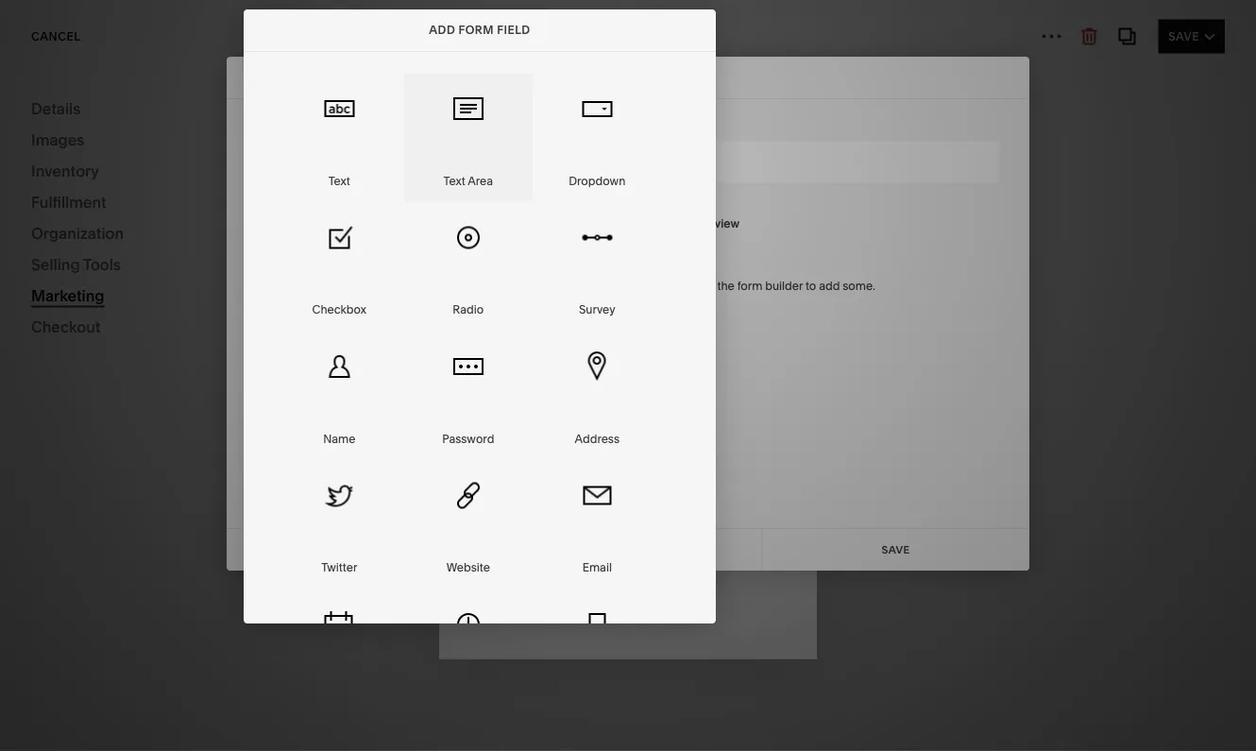 Task type: describe. For each thing, give the bounding box(es) containing it.
1 horizontal spatial add
[[820, 279, 841, 293]]

0 vertical spatial checkout
[[338, 122, 433, 148]]

store
[[53, 233, 90, 252]]

details
[[31, 99, 81, 118]]

$20 inside palm from $20
[[153, 681, 172, 695]]

hair
[[175, 472, 201, 488]]

required
[[537, 301, 593, 314]]

cancel
[[31, 29, 81, 43]]

$10
[[153, 491, 171, 505]]

fern
[[125, 599, 153, 615]]

live
[[642, 217, 664, 231]]

start
[[224, 261, 251, 277]]

$50
[[153, 554, 172, 568]]

dropdown
[[569, 174, 626, 188]]

row group containing pink calathea
[[0, 77, 374, 751]]

collect information when customers add this to their cart.
[[471, 215, 763, 254]]

when inside collect information when customers add this to their cart.
[[612, 215, 651, 233]]

maiden
[[125, 472, 172, 488]]

email
[[583, 561, 612, 575]]

feature
[[767, 17, 805, 31]]

on
[[729, 17, 743, 31]]

cactus from $50
[[125, 535, 172, 568]]

fern from $25
[[125, 599, 172, 631]]

palm from $20
[[125, 662, 172, 695]]

add for add form field
[[429, 23, 456, 37]]

from $30
[[125, 364, 172, 378]]

you
[[583, 17, 603, 31]]

published
[[810, 42, 863, 55]]

calathea
[[154, 409, 210, 425]]

some.
[[843, 279, 876, 293]]

maiden hair from $10
[[125, 472, 201, 505]]

selling tools
[[31, 255, 121, 274]]

form right new
[[649, 353, 682, 366]]

publish
[[605, 17, 645, 31]]

1 horizontal spatial custom forms
[[471, 173, 617, 198]]

cactus
[[125, 535, 169, 551]]

the
[[718, 279, 735, 293]]

manage
[[258, 217, 302, 231]]

add product
[[143, 300, 231, 314]]

cancel button
[[31, 19, 81, 53]]

customers
[[655, 215, 731, 233]]

1 vertical spatial your
[[98, 261, 125, 277]]

create inside start adding products to your store create your first product to start selling.
[[53, 261, 95, 277]]

images
[[31, 130, 85, 149]]

save
[[1169, 29, 1200, 43]]

add form field
[[429, 23, 531, 37]]

start
[[53, 213, 87, 231]]

$20 inside pink calathea from $20
[[153, 428, 172, 441]]

text area
[[444, 174, 493, 188]]

from inside cactus from $50
[[125, 554, 150, 568]]

adding
[[91, 213, 142, 231]]

save button
[[1159, 19, 1226, 53]]

password
[[442, 432, 495, 446]]

products
[[753, 42, 802, 55]]

selling.
[[255, 261, 299, 277]]

their
[[518, 236, 551, 254]]

accounts
[[499, 17, 549, 31]]

connected
[[359, 33, 419, 46]]

live form preview
[[642, 217, 740, 231]]

selling
[[31, 255, 80, 274]]

text for text area
[[444, 174, 466, 188]]

survey
[[579, 303, 616, 317]]

name
[[323, 432, 356, 446]]

to enable updating social accounts when you publish a product, turn on this feature in connected accounts .
[[359, 17, 818, 46]]

this inside to enable updating social accounts when you publish a product, turn on this feature in connected accounts .
[[746, 17, 765, 31]]

form for preview
[[666, 217, 695, 231]]

social
[[465, 17, 497, 31]]

create new form
[[575, 353, 682, 366]]

no for no form required
[[481, 301, 498, 314]]

twitter
[[321, 561, 358, 575]]

field
[[497, 23, 531, 37]]

connected accounts link
[[359, 33, 473, 47]]

fields.
[[660, 279, 692, 293]]

form
[[738, 279, 763, 293]]

products
[[145, 213, 210, 231]]

manage form fields
[[258, 217, 368, 231]]

product,
[[657, 17, 702, 31]]

$25
[[153, 618, 172, 631]]

add product button
[[53, 290, 321, 324]]

to
[[359, 17, 372, 31]]



Task type: vqa. For each thing, say whether or not it's contained in the screenshot.
row group on the left
yes



Task type: locate. For each thing, give the bounding box(es) containing it.
checkout down marketing
[[31, 318, 101, 336]]

1 horizontal spatial forms
[[554, 173, 617, 198]]

1 $20 from the top
[[153, 428, 172, 441]]

when inside to enable updating social accounts when you publish a product, turn on this feature in connected accounts .
[[551, 17, 581, 31]]

checkout
[[338, 122, 433, 148], [31, 318, 101, 336]]

None text field
[[258, 141, 999, 182]]

marketing
[[31, 286, 104, 305]]

1 vertical spatial checkout
[[31, 318, 101, 336]]

shop
[[794, 26, 822, 40]]

0 horizontal spatial add
[[143, 300, 170, 314]]

when down dropdown
[[612, 215, 651, 233]]

from down cactus
[[125, 554, 150, 568]]

0 vertical spatial create
[[53, 261, 95, 277]]

start adding products to your store create your first product to start selling.
[[53, 213, 299, 277]]

no for no fields. use the form builder to add some.
[[642, 279, 657, 293]]

categories
[[36, 34, 112, 48]]

forms
[[554, 173, 617, 198], [412, 251, 451, 267]]

custom up collect
[[471, 173, 550, 198]]

1 horizontal spatial this
[[746, 17, 765, 31]]

checkout up custom button
[[338, 122, 433, 148]]

·
[[804, 42, 807, 55]]

no left "required"
[[481, 301, 498, 314]]

0 vertical spatial custom forms
[[471, 173, 617, 198]]

$20 down the calathea
[[153, 428, 172, 441]]

6 from from the top
[[125, 681, 150, 695]]

forms down button
[[412, 251, 451, 267]]

0 vertical spatial this
[[746, 17, 765, 31]]

apply
[[738, 123, 776, 137]]

to
[[214, 213, 229, 231], [500, 236, 515, 254], [208, 261, 220, 277], [806, 279, 817, 293]]

add left .
[[429, 23, 456, 37]]

pink calathea from $20
[[125, 409, 210, 441]]

$20
[[153, 428, 172, 441], [153, 681, 172, 695]]

1 vertical spatial create
[[575, 353, 618, 366]]

from left the $30
[[125, 364, 150, 378]]

no fields. use the form builder to add some.
[[642, 279, 876, 293]]

1 horizontal spatial add
[[429, 23, 456, 37]]

this
[[746, 17, 765, 31], [471, 236, 497, 254]]

from inside maiden hair from $10
[[125, 491, 150, 505]]

4 from from the top
[[125, 554, 150, 568]]

$30
[[153, 364, 172, 378]]

product
[[155, 261, 205, 277]]

radio
[[453, 303, 484, 317]]

add down first
[[143, 300, 170, 314]]

when left you
[[551, 17, 581, 31]]

custom
[[471, 173, 550, 198], [359, 193, 408, 209], [359, 251, 408, 267]]

0 horizontal spatial when
[[551, 17, 581, 31]]

from inside pink calathea from $20
[[125, 428, 150, 441]]

0 horizontal spatial add
[[735, 215, 763, 233]]

None button
[[495, 529, 762, 571], [763, 529, 1030, 571], [495, 529, 762, 571], [763, 529, 1030, 571]]

when
[[551, 17, 581, 31], [612, 215, 651, 233]]

0 horizontal spatial this
[[471, 236, 497, 254]]

0 vertical spatial add
[[735, 215, 763, 233]]

3 from from the top
[[125, 491, 150, 505]]

pink
[[125, 409, 151, 425]]

palm
[[125, 662, 156, 678]]

subscription
[[359, 309, 438, 325]]

0 vertical spatial no
[[642, 279, 657, 293]]

1 horizontal spatial create
[[575, 353, 618, 366]]

this right on
[[746, 17, 765, 31]]

1 vertical spatial this
[[471, 236, 497, 254]]

1 horizontal spatial when
[[612, 215, 651, 233]]

custom down 'fields'
[[359, 251, 408, 267]]

add for add product
[[143, 300, 170, 314]]

0 horizontal spatial your
[[98, 261, 125, 277]]

form right live
[[666, 217, 695, 231]]

apply button
[[738, 113, 786, 147]]

0 vertical spatial $20
[[153, 428, 172, 441]]

0 horizontal spatial forms
[[412, 251, 451, 267]]

information
[[525, 215, 609, 233]]

a
[[648, 17, 654, 31]]

organization
[[31, 224, 124, 242]]

from down the fern
[[125, 618, 150, 631]]

product
[[173, 300, 231, 314]]

your left first
[[98, 261, 125, 277]]

add left some.
[[820, 279, 841, 293]]

add inside collect information when customers add this to their cart.
[[735, 215, 763, 233]]

custom forms up information
[[471, 173, 617, 198]]

Search items… text field
[[62, 127, 338, 168]]

website
[[447, 561, 490, 575]]

1 horizontal spatial no
[[642, 279, 657, 293]]

0 horizontal spatial checkout
[[31, 318, 101, 336]]

this inside collect information when customers add this to their cart.
[[471, 236, 497, 254]]

forms up information
[[554, 173, 617, 198]]

this down collect
[[471, 236, 497, 254]]

custom button
[[359, 193, 453, 209]]

button
[[412, 193, 453, 209]]

create left new
[[575, 353, 618, 366]]

custom forms down custom button
[[359, 251, 451, 267]]

text up 'fields'
[[329, 174, 350, 188]]

accounts
[[422, 33, 473, 46]]

preview
[[697, 217, 740, 231]]

cart.
[[555, 236, 587, 254]]

from inside the fern from $25
[[125, 618, 150, 631]]

1 vertical spatial add
[[820, 279, 841, 293]]

add right customers
[[735, 215, 763, 233]]

text left area
[[444, 174, 466, 188]]

1 vertical spatial no
[[481, 301, 498, 314]]

your
[[232, 213, 264, 231], [98, 261, 125, 277]]

categories button
[[0, 21, 133, 62]]

to right builder
[[806, 279, 817, 293]]

1 vertical spatial add
[[143, 300, 170, 314]]

row group
[[0, 77, 374, 751]]

updating
[[414, 17, 463, 31]]

form left 'fields'
[[305, 217, 333, 231]]

tab list
[[1054, 26, 1141, 56]]

text
[[329, 174, 350, 188], [444, 174, 466, 188]]

$20 down palm
[[153, 681, 172, 695]]

draft
[[615, 38, 641, 52]]

1 vertical spatial when
[[612, 215, 651, 233]]

0 horizontal spatial create
[[53, 261, 95, 277]]

form for field
[[459, 23, 494, 37]]

fulfillment
[[31, 193, 107, 211]]

form for required
[[501, 301, 534, 314]]

custom forms
[[471, 173, 617, 198], [359, 251, 451, 267]]

first
[[128, 261, 152, 277]]

1 from from the top
[[125, 364, 150, 378]]

1 horizontal spatial checkout
[[338, 122, 433, 148]]

2 text from the left
[[444, 174, 466, 188]]

0 vertical spatial forms
[[554, 173, 617, 198]]

builder
[[766, 279, 803, 293]]

to right products
[[214, 213, 229, 231]]

checkbox
[[312, 303, 367, 317]]

text for text
[[329, 174, 350, 188]]

1 vertical spatial custom forms
[[359, 251, 451, 267]]

1 horizontal spatial text
[[444, 174, 466, 188]]

0 horizontal spatial text
[[329, 174, 350, 188]]

1 horizontal spatial your
[[232, 213, 264, 231]]

collect
[[471, 215, 522, 233]]

your up the start
[[232, 213, 264, 231]]

0 vertical spatial add
[[429, 23, 456, 37]]

to left the start
[[208, 261, 220, 277]]

.
[[473, 33, 475, 46]]

0 horizontal spatial custom forms
[[359, 251, 451, 267]]

to inside collect information when customers add this to their cart.
[[500, 236, 515, 254]]

add inside "add product" button
[[143, 300, 170, 314]]

from inside palm from $20
[[125, 681, 150, 695]]

0 horizontal spatial no
[[481, 301, 498, 314]]

to down collect
[[500, 236, 515, 254]]

1 text from the left
[[329, 174, 350, 188]]

in
[[808, 17, 818, 31]]

form for fields
[[305, 217, 333, 231]]

5 from from the top
[[125, 618, 150, 631]]

area
[[468, 174, 493, 188]]

turn
[[705, 17, 726, 31]]

create down store
[[53, 261, 95, 277]]

2 from from the top
[[125, 428, 150, 441]]

from down maiden
[[125, 491, 150, 505]]

custom up 'fields'
[[359, 193, 408, 209]]

inventory
[[31, 162, 99, 180]]

from
[[125, 364, 150, 378], [125, 428, 150, 441], [125, 491, 150, 505], [125, 554, 150, 568], [125, 618, 150, 631], [125, 681, 150, 695]]

from down pink
[[125, 428, 150, 441]]

all
[[31, 90, 58, 116]]

form left "required"
[[501, 301, 534, 314]]

use
[[694, 279, 715, 293]]

0 vertical spatial when
[[551, 17, 581, 31]]

form
[[459, 23, 494, 37], [305, 217, 333, 231], [666, 217, 695, 231], [501, 301, 534, 314], [649, 353, 682, 366]]

0 vertical spatial your
[[232, 213, 264, 231]]

no left fields.
[[642, 279, 657, 293]]

1 vertical spatial $20
[[153, 681, 172, 695]]

from down palm
[[125, 681, 150, 695]]

2 $20 from the top
[[153, 681, 172, 695]]

fields
[[336, 217, 368, 231]]

form left field
[[459, 23, 494, 37]]

1 vertical spatial forms
[[412, 251, 451, 267]]

address
[[575, 432, 620, 446]]

create
[[53, 261, 95, 277], [575, 353, 618, 366]]



